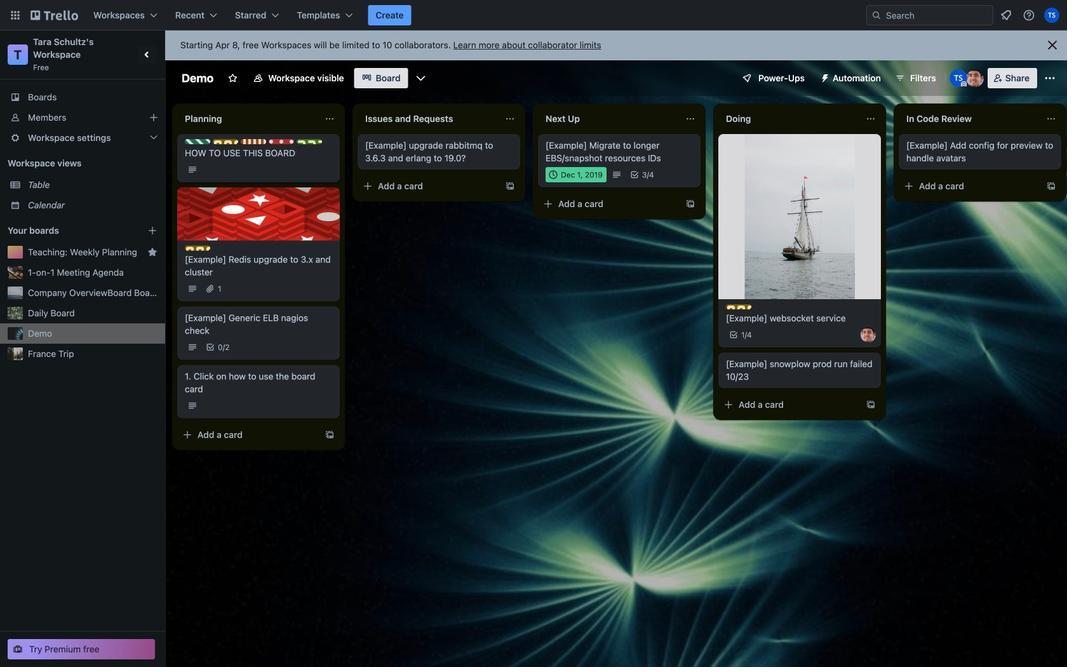Task type: vqa. For each thing, say whether or not it's contained in the screenshot.
Starred Icon
yes



Task type: describe. For each thing, give the bounding box(es) containing it.
search image
[[872, 10, 882, 20]]

color: lime, title: "secrets" element
[[297, 139, 322, 144]]

star or unstar board image
[[228, 73, 238, 83]]

1 vertical spatial color: yellow, title: "ready to merge" element
[[185, 246, 210, 251]]

this member is an admin of this board. image
[[961, 81, 967, 87]]

color: green, title: "verified in staging" element
[[185, 139, 210, 144]]

Board name text field
[[175, 68, 220, 88]]

0 notifications image
[[999, 8, 1014, 23]]

1 horizontal spatial james peterson (jamespeterson93) image
[[966, 69, 984, 87]]

color: orange, title: "manual deploy steps" element
[[241, 139, 266, 144]]

1 horizontal spatial create from template… image
[[686, 199, 696, 209]]

1 horizontal spatial create from template… image
[[866, 400, 876, 410]]

tara schultz (taraschultz7) image
[[950, 69, 968, 87]]

0 vertical spatial create from template… image
[[505, 181, 515, 191]]



Task type: locate. For each thing, give the bounding box(es) containing it.
2 horizontal spatial create from template… image
[[1047, 181, 1057, 191]]

2 horizontal spatial color: yellow, title: "ready to merge" element
[[726, 304, 752, 309]]

your boards with 6 items element
[[8, 223, 128, 238]]

0 vertical spatial create from template… image
[[1047, 181, 1057, 191]]

0 horizontal spatial create from template… image
[[325, 430, 335, 440]]

1 horizontal spatial color: yellow, title: "ready to merge" element
[[213, 139, 238, 144]]

2 vertical spatial create from template… image
[[325, 430, 335, 440]]

None checkbox
[[546, 167, 607, 182]]

0 horizontal spatial color: yellow, title: "ready to merge" element
[[185, 246, 210, 251]]

Search field
[[867, 5, 994, 25]]

workspace navigation collapse icon image
[[139, 46, 156, 64]]

0 horizontal spatial create from template… image
[[505, 181, 515, 191]]

1 vertical spatial create from template… image
[[686, 199, 696, 209]]

None text field
[[177, 109, 320, 129], [719, 109, 861, 129], [177, 109, 320, 129], [719, 109, 861, 129]]

2 vertical spatial color: yellow, title: "ready to merge" element
[[726, 304, 752, 309]]

show menu image
[[1044, 72, 1057, 85]]

1 vertical spatial james peterson (jamespeterson93) image
[[861, 327, 876, 343]]

customize views image
[[415, 72, 427, 85]]

tara schultz (taraschultz7) image
[[1045, 8, 1060, 23]]

sm image
[[815, 68, 833, 86]]

0 horizontal spatial james peterson (jamespeterson93) image
[[861, 327, 876, 343]]

create from template… image
[[505, 181, 515, 191], [866, 400, 876, 410]]

1 vertical spatial create from template… image
[[866, 400, 876, 410]]

back to home image
[[31, 5, 78, 25]]

None text field
[[358, 109, 500, 129], [538, 109, 681, 129], [899, 109, 1041, 129], [358, 109, 500, 129], [538, 109, 681, 129], [899, 109, 1041, 129]]

add board image
[[147, 226, 158, 236]]

open information menu image
[[1023, 9, 1036, 22]]

0 vertical spatial james peterson (jamespeterson93) image
[[966, 69, 984, 87]]

primary element
[[0, 0, 1068, 31]]

starred icon image
[[147, 247, 158, 257]]

create from template… image
[[1047, 181, 1057, 191], [686, 199, 696, 209], [325, 430, 335, 440]]

0 vertical spatial color: yellow, title: "ready to merge" element
[[213, 139, 238, 144]]

color: red, title: "unshippable!" element
[[269, 139, 294, 144]]

color: yellow, title: "ready to merge" element
[[213, 139, 238, 144], [185, 246, 210, 251], [726, 304, 752, 309]]

james peterson (jamespeterson93) image
[[966, 69, 984, 87], [861, 327, 876, 343]]



